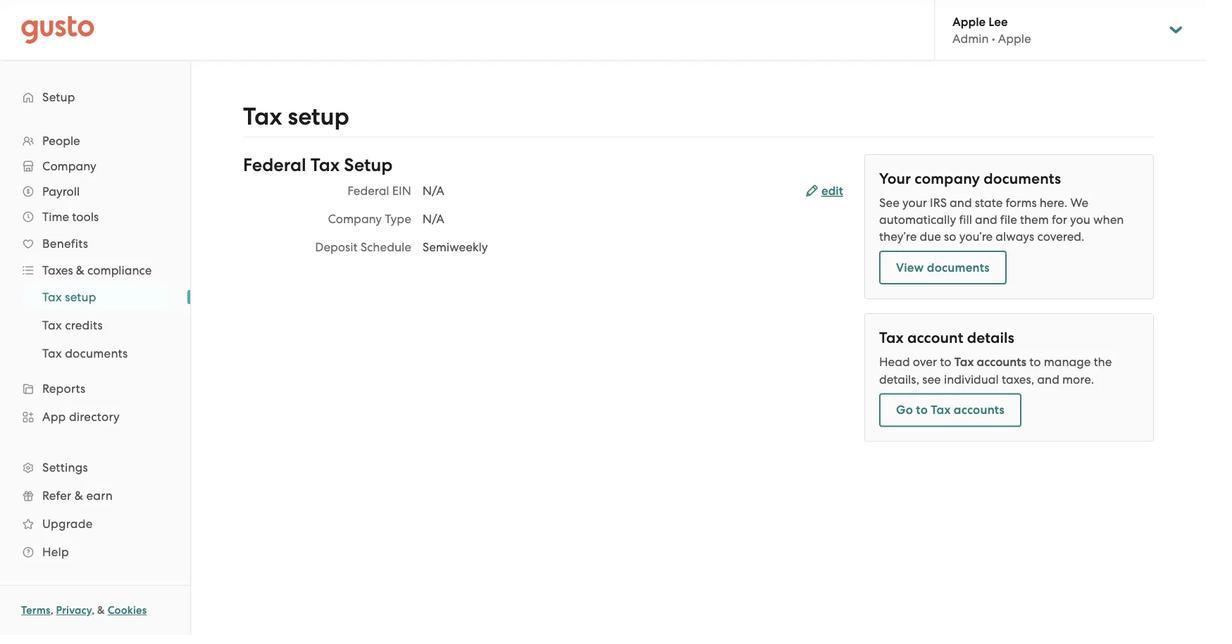 Task type: locate. For each thing, give the bounding box(es) containing it.
cookies button
[[108, 603, 147, 619]]

1 , from the left
[[50, 605, 53, 617]]

documents down tax credits link
[[65, 347, 128, 361]]

tax credits
[[42, 319, 103, 333]]

0 vertical spatial n/a
[[423, 184, 445, 198]]

0 horizontal spatial setup
[[42, 90, 75, 104]]

for
[[1052, 213, 1068, 227]]

tax setup
[[243, 103, 350, 131], [42, 290, 96, 304]]

2 horizontal spatial to
[[1030, 355, 1041, 369]]

list
[[0, 128, 190, 567], [0, 283, 190, 368]]

federal ein
[[348, 184, 411, 198]]

list containing people
[[0, 128, 190, 567]]

setup up credits
[[65, 290, 96, 304]]

1 horizontal spatial federal
[[348, 184, 389, 198]]

setup up federal tax setup at top
[[288, 103, 350, 131]]

0 vertical spatial accounts
[[977, 355, 1027, 370]]

and inside 'to manage the details, see individual taxes, and more.'
[[1038, 372, 1060, 387]]

your company documents
[[880, 170, 1062, 188]]

1 horizontal spatial setup
[[344, 155, 393, 176]]

apple right •
[[998, 32, 1031, 46]]

so
[[944, 230, 957, 244]]

company up deposit schedule
[[328, 212, 382, 226]]

app directory link
[[14, 405, 176, 430]]

0 horizontal spatial apple
[[953, 14, 986, 29]]

1 horizontal spatial ,
[[92, 605, 95, 617]]

to
[[940, 355, 952, 369], [1030, 355, 1041, 369], [916, 403, 928, 418]]

1 horizontal spatial to
[[940, 355, 952, 369]]

to manage the details, see individual taxes, and more.
[[880, 355, 1112, 387]]

,
[[50, 605, 53, 617], [92, 605, 95, 617]]

head
[[880, 355, 910, 369]]

apple up admin
[[953, 14, 986, 29]]

cookies
[[108, 605, 147, 617]]

federal
[[243, 155, 306, 176], [348, 184, 389, 198]]

& inside 'taxes & compliance' dropdown button
[[76, 264, 85, 278]]

documents up forms
[[984, 170, 1062, 188]]

n/a for federal ein
[[423, 184, 445, 198]]

0 vertical spatial tax setup
[[243, 103, 350, 131]]

company for company
[[42, 159, 96, 173]]

and up fill in the right top of the page
[[950, 196, 972, 210]]

setup up people
[[42, 90, 75, 104]]

app
[[42, 410, 66, 424]]

upgrade link
[[14, 512, 176, 537]]

0 vertical spatial setup
[[42, 90, 75, 104]]

setup inside list
[[65, 290, 96, 304]]

list containing tax setup
[[0, 283, 190, 368]]

2 list from the top
[[0, 283, 190, 368]]

when
[[1094, 213, 1124, 227]]

refer
[[42, 489, 71, 503]]

people
[[42, 134, 80, 148]]

to right go
[[916, 403, 928, 418]]

0 vertical spatial federal
[[243, 155, 306, 176]]

& left the earn
[[75, 489, 83, 503]]

documents inside "link"
[[927, 260, 990, 275]]

1 n/a from the top
[[423, 184, 445, 198]]

0 horizontal spatial to
[[916, 403, 928, 418]]

schedule
[[361, 240, 411, 254]]

account
[[908, 329, 964, 347]]

payroll button
[[14, 179, 176, 204]]

1 list from the top
[[0, 128, 190, 567]]

tax account details
[[880, 329, 1015, 347]]

details
[[967, 329, 1015, 347]]

them
[[1020, 213, 1049, 227]]

documents inside list
[[65, 347, 128, 361]]

earn
[[86, 489, 113, 503]]

and down "manage"
[[1038, 372, 1060, 387]]

setup up federal ein
[[344, 155, 393, 176]]

1 vertical spatial apple
[[998, 32, 1031, 46]]

to up taxes,
[[1030, 355, 1041, 369]]

federal tax setup
[[243, 155, 393, 176]]

1 horizontal spatial company
[[328, 212, 382, 226]]

to right the over
[[940, 355, 952, 369]]

to inside 'to manage the details, see individual taxes, and more.'
[[1030, 355, 1041, 369]]

1 vertical spatial setup
[[65, 290, 96, 304]]

benefits link
[[14, 231, 176, 257]]

type
[[385, 212, 411, 226]]

file
[[1001, 213, 1018, 227]]

documents for tax documents
[[65, 347, 128, 361]]

see your irs and state forms here. we automatically fill and file them for you when they're due so you're always covered.
[[880, 196, 1124, 244]]

app directory
[[42, 410, 120, 424]]

setup
[[42, 90, 75, 104], [344, 155, 393, 176]]

0 horizontal spatial and
[[950, 196, 972, 210]]

details,
[[880, 372, 920, 387]]

setup link
[[14, 85, 176, 110]]

0 vertical spatial &
[[76, 264, 85, 278]]

company type
[[328, 212, 411, 226]]

0 horizontal spatial federal
[[243, 155, 306, 176]]

0 horizontal spatial company
[[42, 159, 96, 173]]

payroll
[[42, 185, 80, 199]]

view documents link
[[880, 251, 1007, 285]]

0 horizontal spatial ,
[[50, 605, 53, 617]]

automatically
[[880, 213, 957, 227]]

company down people
[[42, 159, 96, 173]]

n/a right type
[[423, 212, 445, 226]]

always
[[996, 230, 1035, 244]]

accounts down individual
[[954, 403, 1005, 418]]

documents
[[984, 170, 1062, 188], [927, 260, 990, 275], [65, 347, 128, 361]]

upgrade
[[42, 517, 93, 531]]

, left cookies button
[[92, 605, 95, 617]]

1 vertical spatial n/a
[[423, 212, 445, 226]]

1 vertical spatial and
[[975, 213, 998, 227]]

2 n/a from the top
[[423, 212, 445, 226]]

0 horizontal spatial tax setup
[[42, 290, 96, 304]]

1 horizontal spatial apple
[[998, 32, 1031, 46]]

setup inside setup "link"
[[42, 90, 75, 104]]

& right taxes
[[76, 264, 85, 278]]

company inside company dropdown button
[[42, 159, 96, 173]]

2 vertical spatial and
[[1038, 372, 1060, 387]]

&
[[76, 264, 85, 278], [75, 489, 83, 503], [97, 605, 105, 617]]

company
[[42, 159, 96, 173], [328, 212, 382, 226]]

n/a
[[423, 184, 445, 198], [423, 212, 445, 226]]

terms link
[[21, 605, 50, 617]]

1 horizontal spatial setup
[[288, 103, 350, 131]]

0 vertical spatial company
[[42, 159, 96, 173]]

to inside button
[[916, 403, 928, 418]]

& for earn
[[75, 489, 83, 503]]

2 horizontal spatial and
[[1038, 372, 1060, 387]]

ein
[[392, 184, 411, 198]]

accounts
[[977, 355, 1027, 370], [954, 403, 1005, 418]]

& left cookies button
[[97, 605, 105, 617]]

setup
[[288, 103, 350, 131], [65, 290, 96, 304]]

refer & earn link
[[14, 483, 176, 509]]

1 vertical spatial accounts
[[954, 403, 1005, 418]]

company for company type
[[328, 212, 382, 226]]

irs
[[930, 196, 947, 210]]

time
[[42, 210, 69, 224]]

and down state
[[975, 213, 998, 227]]

, left privacy "link"
[[50, 605, 53, 617]]

tax setup up federal tax setup at top
[[243, 103, 350, 131]]

& inside refer & earn link
[[75, 489, 83, 503]]

accounts up taxes,
[[977, 355, 1027, 370]]

tax setup up tax credits
[[42, 290, 96, 304]]

go
[[896, 403, 913, 418]]

0 horizontal spatial setup
[[65, 290, 96, 304]]

federal for federal ein
[[348, 184, 389, 198]]

n/a right ein
[[423, 184, 445, 198]]

1 vertical spatial documents
[[927, 260, 990, 275]]

tax
[[243, 103, 282, 131], [311, 155, 340, 176], [42, 290, 62, 304], [42, 319, 62, 333], [880, 329, 904, 347], [42, 347, 62, 361], [955, 355, 974, 370], [931, 403, 951, 418]]

1 vertical spatial federal
[[348, 184, 389, 198]]

1 vertical spatial tax setup
[[42, 290, 96, 304]]

you
[[1071, 213, 1091, 227]]

documents for view documents
[[927, 260, 990, 275]]

apple
[[953, 14, 986, 29], [998, 32, 1031, 46]]

see
[[923, 372, 941, 387]]

head over to tax accounts
[[880, 355, 1027, 370]]

2 vertical spatial documents
[[65, 347, 128, 361]]

go to tax accounts button
[[880, 394, 1022, 427]]

1 vertical spatial company
[[328, 212, 382, 226]]

1 vertical spatial &
[[75, 489, 83, 503]]

documents down so
[[927, 260, 990, 275]]

0 vertical spatial setup
[[288, 103, 350, 131]]



Task type: describe. For each thing, give the bounding box(es) containing it.
1 horizontal spatial tax setup
[[243, 103, 350, 131]]

terms , privacy , & cookies
[[21, 605, 147, 617]]

tax documents link
[[25, 341, 176, 366]]

tax setup link
[[25, 285, 176, 310]]

n/a for company type
[[423, 212, 445, 226]]

accounts inside button
[[954, 403, 1005, 418]]

see
[[880, 196, 900, 210]]

manage
[[1044, 355, 1091, 369]]

terms
[[21, 605, 50, 617]]

view
[[896, 260, 924, 275]]

admin
[[953, 32, 989, 46]]

refer & earn
[[42, 489, 113, 503]]

benefits
[[42, 237, 88, 251]]

•
[[992, 32, 996, 46]]

taxes & compliance button
[[14, 258, 176, 283]]

2 , from the left
[[92, 605, 95, 617]]

to inside head over to tax accounts
[[940, 355, 952, 369]]

they're
[[880, 230, 917, 244]]

company button
[[14, 154, 176, 179]]

covered.
[[1038, 230, 1085, 244]]

0 vertical spatial and
[[950, 196, 972, 210]]

tax setup inside list
[[42, 290, 96, 304]]

go to tax accounts
[[896, 403, 1005, 418]]

apple lee admin • apple
[[953, 14, 1031, 46]]

taxes
[[42, 264, 73, 278]]

privacy link
[[56, 605, 92, 617]]

more.
[[1063, 372, 1095, 387]]

company
[[915, 170, 980, 188]]

edit
[[822, 184, 844, 198]]

due
[[920, 230, 941, 244]]

your
[[880, 170, 911, 188]]

your
[[903, 196, 927, 210]]

federal for federal tax setup
[[243, 155, 306, 176]]

fill
[[959, 213, 973, 227]]

2 vertical spatial &
[[97, 605, 105, 617]]

tax inside button
[[931, 403, 951, 418]]

compliance
[[87, 264, 152, 278]]

settings link
[[14, 455, 176, 481]]

edit button
[[806, 183, 844, 200]]

privacy
[[56, 605, 92, 617]]

reports
[[42, 382, 86, 396]]

time tools button
[[14, 204, 176, 230]]

people button
[[14, 128, 176, 154]]

help link
[[14, 540, 176, 565]]

taxes,
[[1002, 372, 1035, 387]]

home image
[[21, 16, 94, 44]]

1 horizontal spatial and
[[975, 213, 998, 227]]

credits
[[65, 319, 103, 333]]

individual
[[944, 372, 999, 387]]

lee
[[989, 14, 1008, 29]]

view documents
[[896, 260, 990, 275]]

gusto navigation element
[[0, 61, 190, 589]]

tools
[[72, 210, 99, 224]]

time tools
[[42, 210, 99, 224]]

state
[[975, 196, 1003, 210]]

over
[[913, 355, 937, 369]]

you're
[[960, 230, 993, 244]]

0 vertical spatial documents
[[984, 170, 1062, 188]]

taxes & compliance
[[42, 264, 152, 278]]

semiweekly
[[423, 240, 488, 254]]

0 vertical spatial apple
[[953, 14, 986, 29]]

deposit schedule
[[315, 240, 411, 254]]

tax credits link
[[25, 313, 176, 338]]

help
[[42, 545, 69, 560]]

directory
[[69, 410, 120, 424]]

forms
[[1006, 196, 1037, 210]]

1 vertical spatial setup
[[344, 155, 393, 176]]

tax documents
[[42, 347, 128, 361]]

deposit
[[315, 240, 358, 254]]

we
[[1071, 196, 1089, 210]]

reports link
[[14, 376, 176, 402]]

the
[[1094, 355, 1112, 369]]

settings
[[42, 461, 88, 475]]

here.
[[1040, 196, 1068, 210]]

& for compliance
[[76, 264, 85, 278]]



Task type: vqa. For each thing, say whether or not it's contained in the screenshot.
first the ,
yes



